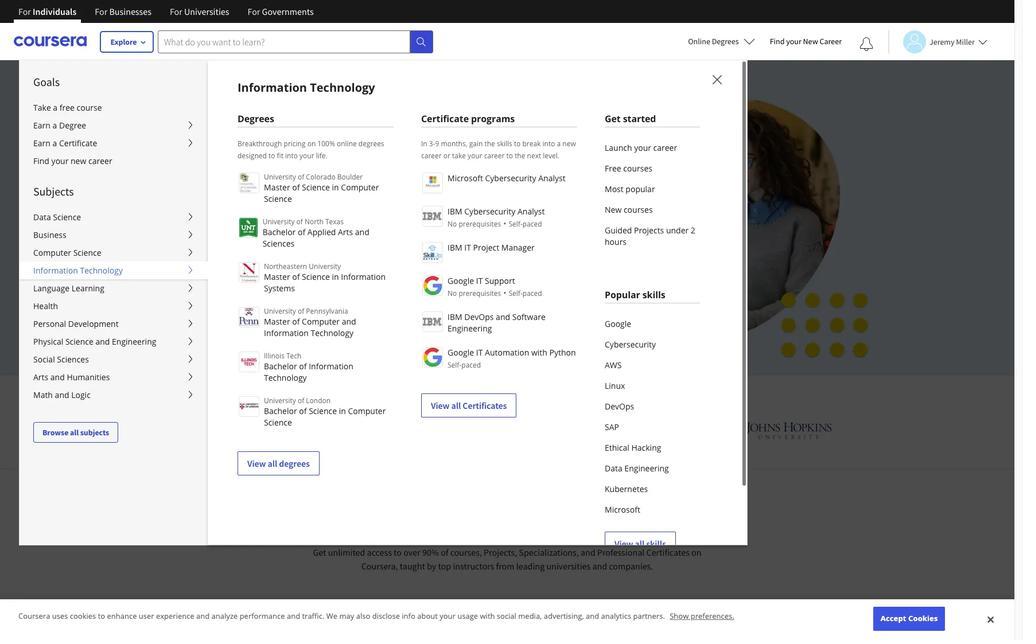 Task type: locate. For each thing, give the bounding box(es) containing it.
get left unlimited
[[313, 547, 326, 558]]

information inside 'illinois tech bachelor of information technology'
[[309, 361, 353, 372]]

into up level.
[[543, 139, 555, 149]]

0 vertical spatial no
[[448, 219, 457, 229]]

info
[[402, 611, 415, 622]]

partnername logo image
[[422, 173, 443, 193], [422, 206, 443, 227], [422, 242, 443, 263], [422, 275, 443, 296], [422, 312, 443, 332], [422, 347, 443, 368]]

0 vertical spatial bachelor
[[263, 227, 296, 238]]

linux
[[605, 380, 625, 391]]

of
[[298, 172, 304, 182], [292, 182, 300, 193], [296, 217, 303, 227], [298, 227, 305, 238], [292, 271, 300, 282], [298, 306, 304, 316], [292, 316, 300, 327], [299, 361, 307, 372], [298, 396, 304, 406], [299, 406, 307, 417], [441, 547, 448, 558]]

breakthrough pricing on 100% online degrees designed to fit into your life.
[[238, 139, 384, 161]]

0 vertical spatial get
[[605, 112, 621, 125]]

boulder
[[337, 172, 363, 182]]

0 vertical spatial earn
[[33, 120, 50, 131]]

degrees inside the information technology menu item
[[238, 112, 274, 125]]

the left next
[[515, 151, 525, 161]]

1 vertical spatial earn
[[33, 138, 50, 149]]

and inside math and logic dropdown button
[[55, 390, 69, 401]]

learn anything image
[[244, 615, 275, 640]]

view for certificate programs
[[431, 400, 450, 411]]

microsoft cybersecurity analyst link
[[421, 172, 577, 193]]

0 horizontal spatial microsoft
[[448, 173, 483, 184]]

access inside the "unlimited access to 7,000+ world-class courses, hands-on projects, and job-ready certificate programs—all included in your subscription"
[[235, 161, 273, 178]]

data for data science
[[33, 212, 51, 223]]

master inside university of colorado boulder master of science in computer science
[[264, 182, 290, 193]]

technology
[[310, 80, 375, 95], [80, 265, 123, 276], [311, 328, 353, 339], [264, 372, 307, 383]]

google inside "google it automation with python self-paced"
[[448, 347, 474, 358]]

0 vertical spatial find
[[770, 36, 785, 46]]

1 earn from the top
[[33, 120, 50, 131]]

• up manager
[[503, 218, 506, 229]]

and inside university of north texas bachelor of applied arts and sciences
[[355, 227, 369, 238]]

0 horizontal spatial get
[[313, 547, 326, 558]]

2 vertical spatial view
[[615, 538, 633, 550]]

0 vertical spatial prerequisites
[[459, 219, 501, 229]]

paced up software
[[523, 289, 542, 298]]

self- inside "google it automation with python self-paced"
[[448, 360, 462, 370]]

to
[[514, 139, 521, 149], [269, 151, 275, 161], [506, 151, 513, 161], [277, 161, 289, 178], [394, 547, 402, 558], [98, 611, 105, 622]]

included
[[461, 181, 511, 198]]

4 for from the left
[[248, 6, 260, 17]]

0 vertical spatial paced
[[523, 219, 542, 229]]

enhance
[[107, 611, 137, 622]]

0 vertical spatial sciences
[[263, 238, 294, 249]]

get left "started"
[[605, 112, 621, 125]]

all inside view all degrees link
[[268, 458, 277, 469]]

skills left break
[[497, 139, 512, 149]]

cybersecurity inside ibm cybersecurity analyst no prerequisites • self-paced
[[464, 206, 515, 217]]

0 vertical spatial •
[[503, 218, 506, 229]]

your up over
[[368, 510, 407, 534]]

access up coursera,
[[367, 547, 392, 558]]

new inside the explore menu element
[[71, 156, 86, 166]]

2 vertical spatial it
[[476, 347, 483, 358]]

it inside 'link'
[[464, 242, 471, 253]]

data inside 'view all skills' list
[[605, 463, 622, 474]]

1 horizontal spatial universities
[[547, 561, 591, 572]]

technology up learn
[[264, 372, 307, 383]]

get inside the information technology menu item
[[605, 112, 621, 125]]

5 partnername logo image from the top
[[422, 312, 443, 332]]

new down most at the right top of the page
[[605, 204, 622, 215]]

show
[[670, 611, 689, 622]]

leading universities and companies with coursera plus
[[384, 384, 737, 403]]

microsoft inside 'view all skills' list
[[605, 504, 640, 515]]

0 horizontal spatial data
[[33, 212, 51, 223]]

coursera up view all skills
[[606, 510, 681, 534]]

1 horizontal spatial degrees
[[712, 36, 739, 46]]

hours
[[605, 236, 627, 247]]

0 horizontal spatial arts
[[33, 372, 48, 383]]

engineering inside 'view all skills' list
[[625, 463, 669, 474]]

1 vertical spatial microsoft
[[605, 504, 640, 515]]

skills up companies.
[[646, 538, 666, 550]]

1 vertical spatial prerequisites
[[459, 289, 501, 298]]

0 horizontal spatial certificates
[[463, 400, 507, 411]]

free down northeastern university  logo
[[239, 284, 256, 295]]

your left career
[[786, 36, 802, 46]]

university right "university of north texas logo"
[[263, 217, 295, 227]]

physical science and engineering button
[[20, 333, 208, 351]]

2 horizontal spatial view
[[615, 538, 633, 550]]

1 for from the left
[[18, 6, 31, 17]]

find inside the explore menu element
[[33, 156, 49, 166]]

find for find your new career
[[770, 36, 785, 46]]

master right 14-
[[264, 316, 290, 327]]

courses inside new courses link
[[624, 204, 653, 215]]

computer inside popup button
[[33, 247, 71, 258]]

new down earn a certificate
[[71, 156, 86, 166]]

paced inside "google it automation with python self-paced"
[[462, 360, 481, 370]]

1 partnername logo image from the top
[[422, 173, 443, 193]]

bachelor
[[263, 227, 296, 238], [264, 361, 297, 372], [264, 406, 297, 417]]

and inside university of pennsylvania master of computer and information technology
[[342, 316, 356, 327]]

new left career
[[803, 36, 818, 46]]

earn for earn a degree
[[33, 120, 50, 131]]

2 vertical spatial self-
[[448, 360, 462, 370]]

2 vertical spatial skills
[[646, 538, 666, 550]]

university of michigan image
[[498, 415, 528, 446]]

for individuals
[[18, 6, 77, 17]]

1 horizontal spatial from
[[496, 561, 514, 572]]

analyst down level.
[[538, 173, 566, 184]]

find for find your new career
[[33, 156, 49, 166]]

engineering up social sciences popup button
[[112, 336, 156, 347]]

microsoft
[[448, 173, 483, 184], [605, 504, 640, 515]]

1 vertical spatial arts
[[33, 372, 48, 383]]

ibm for ibm devops and software engineering
[[448, 312, 462, 322]]

on inside get unlimited access to over 90% of courses, projects, specializations, and professional certificates on coursera, taught by top instructors from leading universities and companies.
[[692, 547, 702, 558]]

free
[[605, 163, 621, 174], [239, 284, 256, 295]]

certificate up find your new career
[[59, 138, 97, 149]]

2 horizontal spatial on
[[692, 547, 702, 558]]

list
[[605, 138, 700, 252]]

bachelor down learn
[[264, 406, 297, 417]]

2 master from the top
[[264, 271, 290, 282]]

ibm down google it support no prerequisites • self-paced
[[448, 312, 462, 322]]

experience
[[156, 611, 194, 622]]

0 vertical spatial on
[[307, 139, 316, 149]]

a up level.
[[557, 139, 561, 149]]

information up the learn from
[[309, 361, 353, 372]]

technology inside university of pennsylvania master of computer and information technology
[[311, 328, 353, 339]]

your inside find your new career link
[[786, 36, 802, 46]]

2
[[691, 225, 695, 236]]

0 horizontal spatial free
[[239, 284, 256, 295]]

science right university of colorado boulder logo
[[264, 193, 292, 204]]

find
[[770, 36, 785, 46], [33, 156, 49, 166]]

skills up google link
[[643, 289, 665, 301]]

0 horizontal spatial new
[[71, 156, 86, 166]]

science right university of london logo
[[264, 417, 292, 428]]

0 vertical spatial access
[[235, 161, 273, 178]]

your up 7,000+
[[300, 151, 314, 161]]

microsoft inside view all certificates list
[[448, 173, 483, 184]]

university down the systems
[[264, 306, 296, 316]]

3 for from the left
[[170, 6, 182, 17]]

to inside breakthrough pricing on 100% online degrees designed to fit into your life.
[[269, 151, 275, 161]]

linux link
[[605, 376, 700, 397]]

arts inside university of north texas bachelor of applied arts and sciences
[[338, 227, 353, 238]]

projects,
[[174, 181, 225, 198]]

1 vertical spatial •
[[503, 287, 506, 298]]

bachelor right "university of north texas logo"
[[263, 227, 296, 238]]

into inside breakthrough pricing on 100% online degrees designed to fit into your life.
[[285, 151, 298, 161]]

for for governments
[[248, 6, 260, 17]]

1 horizontal spatial into
[[543, 139, 555, 149]]

cybersecurity down in 3-9 months, gain the skills to break into a new career or take your career to the next level.
[[485, 173, 536, 184]]

in inside university of colorado boulder master of science in computer science
[[332, 182, 339, 193]]

• inside google it support no prerequisites • self-paced
[[503, 287, 506, 298]]

breakthrough
[[238, 139, 282, 149]]

1 no from the top
[[448, 219, 457, 229]]

1 vertical spatial the
[[515, 151, 525, 161]]

0 vertical spatial into
[[543, 139, 555, 149]]

0 vertical spatial master
[[264, 182, 290, 193]]

1 vertical spatial cybersecurity
[[464, 206, 515, 217]]

language learning
[[33, 283, 104, 294]]

devops down google it support no prerequisites • self-paced
[[464, 312, 494, 322]]

find down earn a certificate
[[33, 156, 49, 166]]

1 vertical spatial get
[[313, 547, 326, 558]]

certificates up companies.
[[646, 547, 690, 558]]

courses for new courses
[[624, 204, 653, 215]]

1 vertical spatial from
[[496, 561, 514, 572]]

a for degree
[[53, 120, 57, 131]]

skills inside in 3-9 months, gain the skills to break into a new career or take your career to the next level.
[[497, 139, 512, 149]]

analytics
[[601, 611, 631, 622]]

earn down the take
[[33, 120, 50, 131]]

university inside university of colorado boulder master of science in computer science
[[264, 172, 296, 182]]

launch
[[605, 142, 632, 153]]

all down the "university of illinois at urbana-champaign" image
[[268, 458, 277, 469]]

and down social sciences
[[50, 372, 65, 383]]

1 vertical spatial engineering
[[112, 336, 156, 347]]

get unlimited access to over 90% of courses, projects, specializations, and professional certificates on coursera, taught by top instructors from leading universities and companies.
[[313, 547, 702, 572]]

no inside google it support no prerequisites • self-paced
[[448, 289, 457, 298]]

2 earn from the top
[[33, 138, 50, 149]]

self- inside google it support no prerequisites • self-paced
[[509, 289, 523, 298]]

earn inside popup button
[[33, 138, 50, 149]]

sciences up anytime
[[263, 238, 294, 249]]

2 courses from the top
[[624, 204, 653, 215]]

data up "business"
[[33, 212, 51, 223]]

courses inside free courses link
[[623, 163, 652, 174]]

technology down pennsylvania
[[311, 328, 353, 339]]

2 vertical spatial master
[[264, 316, 290, 327]]

months,
[[441, 139, 467, 149]]

view all degrees link
[[238, 452, 320, 476]]

and left "analytics"
[[586, 611, 599, 622]]

1 vertical spatial new
[[605, 204, 622, 215]]

coursera uses cookies to enhance user experience and analyze performance and traffic. we may also disclose info about your usage with social media, advertising, and analytics partners. show preferences.
[[18, 611, 734, 622]]

computer inside university of pennsylvania master of computer and information technology
[[302, 316, 340, 327]]

may
[[339, 611, 354, 622]]

science down the learn from
[[309, 406, 337, 417]]

courses, up instructors in the bottom of the page
[[450, 547, 482, 558]]

view all certificates
[[431, 400, 507, 411]]

on left the 100%
[[307, 139, 316, 149]]

new inside list
[[605, 204, 622, 215]]

day inside button
[[222, 284, 237, 295]]

2 no from the top
[[448, 289, 457, 298]]

day
[[222, 284, 237, 295], [259, 311, 273, 321]]

1 horizontal spatial new
[[563, 139, 576, 149]]

data for data engineering
[[605, 463, 622, 474]]

jeremy
[[930, 36, 955, 47]]

0 vertical spatial free
[[605, 163, 621, 174]]

1 vertical spatial courses
[[624, 204, 653, 215]]

university down fit
[[264, 172, 296, 182]]

all inside browse all subjects button
[[70, 428, 79, 438]]

2 prerequisites from the top
[[459, 289, 501, 298]]

computer inside university of colorado boulder master of science in computer science
[[341, 182, 379, 193]]

prerequisites up project at top
[[459, 219, 501, 229]]

user
[[139, 611, 154, 622]]

1 horizontal spatial free
[[605, 163, 621, 174]]

a left degree at the left top
[[53, 120, 57, 131]]

ibm devops and software engineering link
[[421, 310, 577, 335]]

to left over
[[394, 547, 402, 558]]

0 vertical spatial self-
[[509, 219, 523, 229]]

your
[[786, 36, 802, 46], [634, 142, 651, 153], [300, 151, 314, 161], [468, 151, 482, 161], [51, 156, 69, 166], [174, 201, 201, 218], [368, 510, 407, 534], [440, 611, 456, 622]]

into inside in 3-9 months, gain the skills to break into a new career or take your career to the next level.
[[543, 139, 555, 149]]

for left individuals
[[18, 6, 31, 17]]

1 ibm from the top
[[448, 206, 462, 217]]

data engineering link
[[605, 458, 700, 479]]

devops link
[[605, 397, 700, 417]]

it for automation
[[476, 347, 483, 358]]

the right 'gain'
[[485, 139, 495, 149]]

2 for from the left
[[95, 6, 107, 17]]

engineering down the hacking
[[625, 463, 669, 474]]

physical
[[33, 336, 63, 347]]

close image
[[709, 72, 724, 87], [709, 72, 724, 87], [710, 72, 725, 87]]

1 vertical spatial into
[[285, 151, 298, 161]]

started
[[623, 112, 656, 125]]

0 vertical spatial certificates
[[463, 400, 507, 411]]

/month,
[[188, 257, 221, 268]]

save money image
[[404, 617, 445, 640]]

instructors
[[453, 561, 494, 572]]

with inside "google it automation with python self-paced"
[[531, 347, 547, 358]]

master up the systems
[[264, 271, 290, 282]]

no inside ibm cybersecurity analyst no prerequisites • self-paced
[[448, 219, 457, 229]]

math
[[33, 390, 53, 401]]

paced inside google it support no prerequisites • self-paced
[[523, 289, 542, 298]]

for left universities
[[170, 6, 182, 17]]

prerequisites for cybersecurity
[[459, 219, 501, 229]]

0 horizontal spatial degrees
[[238, 112, 274, 125]]

0 vertical spatial coursera
[[648, 384, 707, 403]]

ibm down included
[[448, 206, 462, 217]]

1 vertical spatial bachelor
[[264, 361, 297, 372]]

microsoft cybersecurity analyst
[[448, 173, 566, 184]]

1 master from the top
[[264, 182, 290, 193]]

1 horizontal spatial leading
[[516, 561, 545, 572]]

university inside university of north texas bachelor of applied arts and sciences
[[263, 217, 295, 227]]

university inside university of pennsylvania master of computer and information technology
[[264, 306, 296, 316]]

physical science and engineering
[[33, 336, 156, 347]]

back
[[305, 311, 324, 321]]

universities down specializations,
[[547, 561, 591, 572]]

ethical hacking link
[[605, 438, 700, 458]]

• inside ibm cybersecurity analyst no prerequisites • self-paced
[[503, 218, 506, 229]]

applied
[[307, 227, 336, 238]]

partnername logo image inside 'microsoft cybersecurity analyst' link
[[422, 173, 443, 193]]

usage
[[457, 611, 478, 622]]

all for degrees
[[268, 458, 277, 469]]

ibm devops and software engineering
[[448, 312, 546, 334]]

1 horizontal spatial devops
[[605, 401, 634, 412]]

0 horizontal spatial degrees
[[279, 458, 310, 469]]

popular skills
[[605, 289, 665, 301]]

0 horizontal spatial into
[[285, 151, 298, 161]]

3 ibm from the top
[[448, 312, 462, 322]]

3 partnername logo image from the top
[[422, 242, 443, 263]]

ibm for ibm cybersecurity analyst no prerequisites • self-paced
[[448, 206, 462, 217]]

day down $59 /month, cancel anytime
[[222, 284, 237, 295]]

get inside get unlimited access to over 90% of courses, projects, specializations, and professional certificates on coursera, taught by top instructors from leading universities and companies.
[[313, 547, 326, 558]]

coursera plus image
[[174, 108, 349, 125]]

0 vertical spatial the
[[485, 139, 495, 149]]

0 vertical spatial ibm
[[448, 206, 462, 217]]

new inside in 3-9 months, gain the skills to break into a new career or take your career to the next level.
[[563, 139, 576, 149]]

information technology button
[[20, 262, 208, 279]]

view up companies.
[[615, 538, 633, 550]]

1 horizontal spatial get
[[605, 112, 621, 125]]

all
[[451, 400, 461, 411], [70, 428, 79, 438], [268, 458, 277, 469], [635, 538, 645, 550]]

2 ibm from the top
[[448, 242, 462, 253]]

1 horizontal spatial find
[[770, 36, 785, 46]]

aws
[[605, 360, 622, 371]]

certificate up 9
[[421, 112, 469, 125]]

1 vertical spatial certificates
[[646, 547, 690, 558]]

1 vertical spatial certificate
[[59, 138, 97, 149]]

leading down specializations,
[[516, 561, 545, 572]]

arts inside dropdown button
[[33, 372, 48, 383]]

0 vertical spatial analyst
[[538, 173, 566, 184]]

courses up popular
[[623, 163, 652, 174]]

technology inside popup button
[[80, 265, 123, 276]]

•
[[503, 218, 506, 229], [503, 287, 506, 298]]

on inside breakthrough pricing on 100% online degrees designed to fit into your life.
[[307, 139, 316, 149]]

on right view all skills link
[[692, 547, 702, 558]]

paced up view all certificates link
[[462, 360, 481, 370]]

free inside button
[[239, 284, 256, 295]]

2 vertical spatial cybersecurity
[[605, 339, 656, 350]]

no up ibm it project manager
[[448, 219, 457, 229]]

0 vertical spatial information technology
[[238, 80, 375, 95]]

leading
[[388, 384, 435, 403], [516, 561, 545, 572]]

guided projects under 2 hours link
[[605, 220, 700, 252]]

it left support
[[476, 275, 483, 286]]

self- for analyst
[[509, 219, 523, 229]]

cybersecurity for microsoft
[[485, 173, 536, 184]]

google inside 'view all skills' list
[[605, 318, 631, 329]]

1 vertical spatial view
[[247, 458, 266, 469]]

trial
[[258, 284, 276, 295]]

1 prerequisites from the top
[[459, 219, 501, 229]]

data down ethical
[[605, 463, 622, 474]]

subscription
[[205, 201, 277, 218]]

under
[[666, 225, 689, 236]]

with left python
[[531, 347, 547, 358]]

professional
[[410, 510, 513, 534]]

0 vertical spatial from
[[318, 384, 349, 403]]

data inside popup button
[[33, 212, 51, 223]]

1 horizontal spatial certificates
[[646, 547, 690, 558]]

close image
[[709, 72, 724, 87], [709, 72, 724, 87], [709, 72, 724, 87]]

microsoft link
[[605, 500, 700, 520]]

1 vertical spatial coursera
[[606, 510, 681, 534]]

science up pennsylvania
[[302, 271, 330, 282]]

a inside popup button
[[53, 138, 57, 149]]

None search field
[[158, 30, 433, 53]]

0 horizontal spatial leading
[[388, 384, 435, 403]]

take a free course
[[33, 102, 102, 113]]

1 vertical spatial google
[[605, 318, 631, 329]]

analyst up manager
[[518, 206, 545, 217]]

1 horizontal spatial arts
[[338, 227, 353, 238]]

1 • from the top
[[503, 218, 506, 229]]

analyze
[[212, 611, 238, 622]]

university for master of computer and information technology
[[264, 306, 296, 316]]

university of north texas logo image
[[239, 217, 258, 238]]

1 horizontal spatial certificate
[[421, 112, 469, 125]]

software
[[512, 312, 546, 322]]

it left automation
[[476, 347, 483, 358]]

google left automation
[[448, 347, 474, 358]]

3 master from the top
[[264, 316, 290, 327]]

it inside "google it automation with python self-paced"
[[476, 347, 483, 358]]

a left free
[[53, 102, 57, 113]]

0 vertical spatial engineering
[[448, 323, 492, 334]]

it left project at top
[[464, 242, 471, 253]]

2 partnername logo image from the top
[[422, 206, 443, 227]]

master inside university of pennsylvania master of computer and information technology
[[264, 316, 290, 327]]

1 vertical spatial new
[[71, 156, 86, 166]]

cybersecurity up aws
[[605, 339, 656, 350]]

view
[[431, 400, 450, 411], [247, 458, 266, 469], [615, 538, 633, 550]]

governments
[[262, 6, 314, 17]]

0 horizontal spatial universities
[[438, 384, 512, 403]]

2 vertical spatial bachelor
[[264, 406, 297, 417]]

analyst for ibm cybersecurity analyst no prerequisites • self-paced
[[518, 206, 545, 217]]

0 horizontal spatial information technology
[[33, 265, 123, 276]]

prerequisites inside google it support no prerequisites • self-paced
[[459, 289, 501, 298]]

cybersecurity for ibm
[[464, 206, 515, 217]]

0 horizontal spatial day
[[222, 284, 237, 295]]

1 horizontal spatial on
[[496, 161, 511, 178]]

view all skills link
[[605, 532, 676, 556]]

1 horizontal spatial data
[[605, 463, 622, 474]]

engineering up automation
[[448, 323, 492, 334]]

view down the "university of illinois at urbana-champaign" image
[[247, 458, 266, 469]]

0 horizontal spatial sciences
[[57, 354, 89, 365]]

plus
[[710, 384, 737, 403], [685, 510, 720, 534]]

0 vertical spatial new
[[563, 139, 576, 149]]

0 vertical spatial cybersecurity
[[485, 173, 536, 184]]

northeastern university  logo image
[[239, 262, 259, 283]]

a inside popup button
[[53, 120, 57, 131]]

7-
[[214, 284, 222, 295]]

paced for analyst
[[523, 219, 542, 229]]

information up guarantee
[[341, 271, 386, 282]]

0 vertical spatial degrees
[[359, 139, 384, 149]]

0 vertical spatial day
[[222, 284, 237, 295]]

online
[[688, 36, 710, 46]]

google for google
[[605, 318, 631, 329]]

self- for support
[[509, 289, 523, 298]]

career up free courses link
[[653, 142, 677, 153]]

certificates inside get unlimited access to over 90% of courses, projects, specializations, and professional certificates on coursera, taught by top instructors from leading universities and companies.
[[646, 547, 690, 558]]

coursera down aws "link"
[[648, 384, 707, 403]]

2 vertical spatial coursera
[[18, 611, 50, 622]]

devops
[[464, 312, 494, 322], [605, 401, 634, 412]]

0 horizontal spatial devops
[[464, 312, 494, 322]]

2 • from the top
[[503, 287, 506, 298]]

break
[[522, 139, 541, 149]]

your up free courses link
[[634, 142, 651, 153]]

explore
[[110, 37, 137, 47]]

computer science button
[[20, 244, 208, 262]]

social
[[497, 611, 516, 622]]

1 horizontal spatial degrees
[[359, 139, 384, 149]]

information technology
[[238, 80, 375, 95], [33, 265, 123, 276]]

sciences inside university of north texas bachelor of applied arts and sciences
[[263, 238, 294, 249]]

and up subscription
[[228, 181, 251, 198]]

life.
[[316, 151, 328, 161]]

new right break
[[563, 139, 576, 149]]

no
[[448, 219, 457, 229], [448, 289, 457, 298]]

find your new career link
[[764, 34, 848, 49]]

ibm left project at top
[[448, 242, 462, 253]]

get
[[605, 112, 621, 125], [313, 547, 326, 558]]

performance
[[240, 611, 285, 622]]

university right university of london logo
[[264, 396, 296, 406]]

1 vertical spatial skills
[[643, 289, 665, 301]]

it for support
[[476, 275, 483, 286]]

1 horizontal spatial sciences
[[263, 238, 294, 249]]

1 vertical spatial courses,
[[450, 547, 482, 558]]

self- up manager
[[509, 219, 523, 229]]

find left career
[[770, 36, 785, 46]]

paced up manager
[[523, 219, 542, 229]]

all inside view all skills link
[[635, 538, 645, 550]]

all up google image on the bottom left
[[451, 400, 461, 411]]

2 vertical spatial ibm
[[448, 312, 462, 322]]

all up companies.
[[635, 538, 645, 550]]

bachelor up learn
[[264, 361, 297, 372]]

1 horizontal spatial new
[[803, 36, 818, 46]]

1 courses from the top
[[623, 163, 652, 174]]

university inside northeastern university master of science in information systems
[[309, 262, 341, 271]]

gain
[[469, 139, 483, 149]]

universities
[[184, 6, 229, 17]]

information inside popup button
[[33, 265, 78, 276]]

view inside list
[[431, 400, 450, 411]]

google left support
[[448, 275, 474, 286]]

1 vertical spatial self-
[[509, 289, 523, 298]]

1 vertical spatial paced
[[523, 289, 542, 298]]



Task type: describe. For each thing, give the bounding box(es) containing it.
pennsylvania
[[306, 306, 348, 316]]

information inside northeastern university master of science in information systems
[[341, 271, 386, 282]]

browse all subjects
[[42, 428, 109, 438]]

view for degrees
[[247, 458, 266, 469]]

science down business popup button
[[73, 247, 101, 258]]

illinois tech logo image
[[239, 352, 259, 372]]

university of pennsylvania master of computer and information technology
[[264, 306, 356, 339]]

math and logic
[[33, 390, 91, 401]]

flexible learning image
[[570, 615, 610, 640]]

sciences inside popup button
[[57, 354, 89, 365]]

1 vertical spatial day
[[259, 311, 273, 321]]

arts and humanities
[[33, 372, 110, 383]]

accept cookies
[[881, 614, 938, 624]]

a inside in 3-9 months, gain the skills to break into a new career or take your career to the next level.
[[557, 139, 561, 149]]

view all degrees list
[[238, 172, 394, 476]]

with right goals
[[565, 510, 602, 534]]

coursera,
[[361, 561, 398, 572]]

specializations,
[[519, 547, 579, 558]]

ibm it project manager
[[448, 242, 535, 253]]

level.
[[543, 151, 560, 161]]

launch your career
[[605, 142, 677, 153]]

your right about
[[440, 611, 456, 622]]

logic
[[71, 390, 91, 401]]

hands-
[[456, 161, 496, 178]]

What do you want to learn? text field
[[158, 30, 410, 53]]

google for google it support no prerequisites • self-paced
[[448, 275, 474, 286]]

of inside 'illinois tech bachelor of information technology'
[[299, 361, 307, 372]]

$399
[[185, 311, 204, 321]]

university of illinois at urbana-champaign image
[[182, 421, 272, 440]]

and inside the "unlimited access to 7,000+ world-class courses, hands-on projects, and job-ready certificate programs—all included in your subscription"
[[228, 181, 251, 198]]

0 vertical spatial leading
[[388, 384, 435, 403]]

and inside arts and humanities dropdown button
[[50, 372, 65, 383]]

career
[[820, 36, 842, 46]]

health button
[[20, 297, 208, 315]]

• for analyst
[[503, 218, 506, 229]]

and left the professional
[[581, 547, 595, 558]]

into for degrees
[[285, 151, 298, 161]]

humanities
[[67, 372, 110, 383]]

0 vertical spatial new
[[803, 36, 818, 46]]

microsoft for microsoft cybersecurity analyst
[[448, 173, 483, 184]]

sas image
[[565, 421, 609, 440]]

data engineering
[[605, 463, 669, 474]]

into for certificate programs
[[543, 139, 555, 149]]

university of north texas bachelor of applied arts and sciences
[[263, 217, 369, 249]]

kubernetes link
[[605, 479, 700, 500]]

or
[[443, 151, 450, 161]]

world-
[[335, 161, 372, 178]]

computer inside the university of london bachelor of science in computer science
[[348, 406, 386, 417]]

your inside the "unlimited access to 7,000+ world-class courses, hands-on projects, and job-ready certificate programs—all included in your subscription"
[[174, 201, 201, 218]]

university of colorado boulder master of science in computer science
[[264, 172, 379, 204]]

subjects
[[80, 428, 109, 438]]

engineering inside ibm devops and software engineering
[[448, 323, 492, 334]]

social sciences button
[[20, 351, 208, 368]]

illinois
[[264, 351, 285, 361]]

a for certificate
[[53, 138, 57, 149]]

hacking
[[631, 442, 661, 453]]

for for individuals
[[18, 6, 31, 17]]

leading inside get unlimited access to over 90% of courses, projects, specializations, and professional certificates on coursera, taught by top instructors from leading universities and companies.
[[516, 561, 545, 572]]

degrees inside breakthrough pricing on 100% online degrees designed to fit into your life.
[[359, 139, 384, 149]]

your inside breakthrough pricing on 100% online degrees designed to fit into your life.
[[300, 151, 314, 161]]

google for google it automation with python self-paced
[[448, 347, 474, 358]]

from inside get unlimited access to over 90% of courses, projects, specializations, and professional certificates on coursera, taught by top instructors from leading universities and companies.
[[496, 561, 514, 572]]

certificate inside the information technology menu item
[[421, 112, 469, 125]]

technology inside 'illinois tech bachelor of information technology'
[[264, 372, 307, 383]]

technology up online
[[310, 80, 375, 95]]

list containing launch your career
[[605, 138, 700, 252]]

in inside northeastern university master of science in information systems
[[332, 271, 339, 282]]

preferences.
[[691, 611, 734, 622]]

to left break
[[514, 139, 521, 149]]

6 partnername logo image from the top
[[422, 347, 443, 368]]

all for skills
[[635, 538, 645, 550]]

to inside get unlimited access to over 90% of courses, projects, specializations, and professional certificates on coursera, taught by top instructors from leading universities and companies.
[[394, 547, 402, 558]]

degrees inside "dropdown button"
[[712, 36, 739, 46]]

online degrees
[[688, 36, 739, 46]]

• for support
[[503, 287, 506, 298]]

data science
[[33, 212, 81, 223]]

devops inside ibm devops and software engineering
[[464, 312, 494, 322]]

online
[[337, 139, 357, 149]]

for businesses
[[95, 6, 151, 17]]

4 partnername logo image from the top
[[422, 275, 443, 296]]

your inside launch your career link
[[634, 142, 651, 153]]

take
[[452, 151, 466, 161]]

university for bachelor of science in computer science
[[264, 396, 296, 406]]

coursera image
[[14, 32, 87, 51]]

for for businesses
[[95, 6, 107, 17]]

0 horizontal spatial the
[[485, 139, 495, 149]]

cookies
[[908, 614, 938, 624]]

career down 3-
[[421, 151, 442, 161]]

explore button
[[100, 32, 153, 52]]

certificate inside earn a certificate popup button
[[59, 138, 97, 149]]

money-
[[275, 311, 305, 321]]

earn for earn a certificate
[[33, 138, 50, 149]]

information inside university of pennsylvania master of computer and information technology
[[264, 328, 309, 339]]

bachelor inside university of north texas bachelor of applied arts and sciences
[[263, 227, 296, 238]]

university for bachelor of applied arts and sciences
[[263, 217, 295, 227]]

science inside northeastern university master of science in information systems
[[302, 271, 330, 282]]

class
[[372, 161, 400, 178]]

$399 /year with 14-day money-back guarantee
[[185, 311, 368, 321]]

devops inside 'view all skills' list
[[605, 401, 634, 412]]

information technology inside popup button
[[33, 265, 123, 276]]

view all certificates list
[[421, 172, 577, 418]]

master inside northeastern university master of science in information systems
[[264, 271, 290, 282]]

systems
[[264, 283, 295, 294]]

texas
[[325, 217, 344, 227]]

information up "coursera plus" 'image'
[[238, 80, 307, 95]]

on inside the "unlimited access to 7,000+ world-class courses, hands-on projects, and job-ready certificate programs—all included in your subscription"
[[496, 161, 511, 178]]

and left the traffic.
[[287, 611, 300, 622]]

information technology menu item
[[207, 60, 1023, 640]]

and down "google it automation with python self-paced"
[[515, 384, 540, 403]]

get for get started
[[605, 112, 621, 125]]

google image
[[399, 420, 461, 441]]

prerequisites for it
[[459, 289, 501, 298]]

all for subjects
[[70, 428, 79, 438]]

math and logic button
[[20, 386, 208, 404]]

and left 'analyze' on the left bottom
[[196, 611, 210, 622]]

earn a degree
[[33, 120, 86, 131]]

for for universities
[[170, 6, 182, 17]]

access inside get unlimited access to over 90% of courses, projects, specializations, and professional certificates on coursera, taught by top instructors from leading universities and companies.
[[367, 547, 392, 558]]

in 3-9 months, gain the skills to break into a new career or take your career to the next level.
[[421, 139, 576, 161]]

partners.
[[633, 611, 665, 622]]

science up "business"
[[53, 212, 81, 223]]

kubernetes
[[605, 484, 648, 495]]

business
[[33, 230, 66, 240]]

microsoft for microsoft
[[605, 504, 640, 515]]

your inside in 3-9 months, gain the skills to break into a new career or take your career to the next level.
[[468, 151, 482, 161]]

cybersecurity inside 'view all skills' list
[[605, 339, 656, 350]]

no for ibm cybersecurity analyst
[[448, 219, 457, 229]]

in
[[421, 139, 427, 149]]

of inside get unlimited access to over 90% of courses, projects, specializations, and professional certificates on coursera, taught by top instructors from leading universities and companies.
[[441, 547, 448, 558]]

north
[[305, 217, 324, 227]]

university of london logo image
[[239, 397, 259, 417]]

engineering inside popup button
[[112, 336, 156, 347]]

university of pennsylvania logo image
[[239, 307, 259, 328]]

aws link
[[605, 355, 700, 376]]

courses, inside the "unlimited access to 7,000+ world-class courses, hands-on projects, and job-ready certificate programs—all included in your subscription"
[[404, 161, 452, 178]]

banner navigation
[[9, 0, 323, 32]]

earn a degree button
[[20, 116, 208, 134]]

science down personal development
[[65, 336, 93, 347]]

get for get unlimited access to over 90% of courses, projects, specializations, and professional certificates on coursera, taught by top instructors from leading universities and companies.
[[313, 547, 326, 558]]

guarantee
[[326, 311, 368, 321]]

information technology inside menu item
[[238, 80, 375, 95]]

to up microsoft cybersecurity analyst
[[506, 151, 513, 161]]

media,
[[518, 611, 542, 622]]

data science button
[[20, 208, 208, 226]]

start
[[193, 284, 213, 295]]

partnername logo image inside ibm it project manager 'link'
[[422, 242, 443, 263]]

and inside physical science and engineering popup button
[[95, 336, 110, 347]]

take a free course link
[[20, 99, 208, 116]]

science down 7,000+
[[302, 182, 330, 193]]

new courses
[[605, 204, 653, 215]]

bachelor inside 'illinois tech bachelor of information technology'
[[264, 361, 297, 372]]

explore menu element
[[20, 60, 208, 443]]

information technology group
[[19, 60, 1023, 640]]

johns hopkins university image
[[723, 420, 832, 441]]

0 horizontal spatial from
[[318, 384, 349, 403]]

analyst for microsoft cybersecurity analyst
[[538, 173, 566, 184]]

in inside the university of london bachelor of science in computer science
[[339, 406, 346, 417]]

your inside find your new career link
[[51, 156, 69, 166]]

career up hands-
[[484, 151, 505, 161]]

with left 14-
[[227, 311, 245, 321]]

show notifications image
[[860, 37, 873, 51]]

career inside the explore menu element
[[88, 156, 112, 166]]

no for google it support
[[448, 289, 457, 298]]

course
[[77, 102, 102, 113]]

free inside list
[[605, 163, 621, 174]]

learn from
[[278, 384, 353, 403]]

most
[[605, 184, 624, 195]]

courses, inside get unlimited access to over 90% of courses, projects, specializations, and professional certificates on coursera, taught by top instructors from leading universities and companies.
[[450, 547, 482, 558]]

for universities
[[170, 6, 229, 17]]

skills inside list
[[646, 538, 666, 550]]

businesses
[[109, 6, 151, 17]]

with left social
[[480, 611, 495, 622]]

learn
[[278, 384, 314, 403]]

view all skills
[[615, 538, 666, 550]]

career inside list
[[653, 142, 677, 153]]

to right cookies
[[98, 611, 105, 622]]

to inside the "unlimited access to 7,000+ world-class courses, hands-on projects, and job-ready certificate programs—all included in your subscription"
[[277, 161, 289, 178]]

and down the professional
[[592, 561, 607, 572]]

start 7-day free trial
[[193, 284, 276, 295]]

learning
[[72, 283, 104, 294]]

accept cookies button
[[873, 607, 945, 631]]

and inside ibm devops and software engineering
[[496, 312, 510, 322]]

view all degrees
[[247, 458, 310, 469]]

free
[[60, 102, 75, 113]]

certificates inside list
[[463, 400, 507, 411]]

university of colorado boulder logo image
[[239, 173, 259, 193]]

tech
[[286, 351, 301, 361]]

programs
[[471, 112, 515, 125]]

next
[[527, 151, 541, 161]]

goals
[[517, 510, 561, 534]]

university for master of science in computer science
[[264, 172, 296, 182]]

top
[[438, 561, 451, 572]]

projects
[[634, 225, 664, 236]]

project
[[473, 242, 499, 253]]

computer science
[[33, 247, 101, 258]]

university of london bachelor of science in computer science
[[264, 396, 386, 428]]

courses for free courses
[[623, 163, 652, 174]]

paced for support
[[523, 289, 542, 298]]

launch your career link
[[605, 138, 700, 158]]

goals
[[33, 75, 60, 89]]

degrees inside view all degrees link
[[279, 458, 310, 469]]

ibm cybersecurity analyst no prerequisites • self-paced
[[448, 206, 545, 229]]

0 vertical spatial plus
[[710, 384, 737, 403]]

it for project
[[464, 242, 471, 253]]

with down aws
[[617, 384, 644, 403]]

universities inside get unlimited access to over 90% of courses, projects, specializations, and professional certificates on coursera, taught by top instructors from leading universities and companies.
[[547, 561, 591, 572]]

of inside northeastern university master of science in information systems
[[292, 271, 300, 282]]

in inside the "unlimited access to 7,000+ world-class courses, hands-on projects, and job-ready certificate programs—all included in your subscription"
[[515, 181, 526, 198]]

ethical hacking
[[605, 442, 661, 453]]

take
[[33, 102, 51, 113]]

earn a certificate button
[[20, 134, 208, 152]]

all for certificates
[[451, 400, 461, 411]]

view all skills list
[[605, 314, 700, 556]]

bachelor inside the university of london bachelor of science in computer science
[[264, 406, 297, 417]]

partnername logo image inside ibm devops and software engineering "link"
[[422, 312, 443, 332]]

most popular
[[605, 184, 655, 195]]

professional
[[597, 547, 645, 558]]

a for free
[[53, 102, 57, 113]]

help center image
[[985, 611, 998, 624]]

google it automation with python self-paced
[[448, 347, 576, 370]]

northeastern
[[264, 262, 307, 271]]

ibm for ibm it project manager
[[448, 242, 462, 253]]

1 vertical spatial plus
[[685, 510, 720, 534]]



Task type: vqa. For each thing, say whether or not it's contained in the screenshot.
in inside University of London Bachelor of Science in Computer Science
yes



